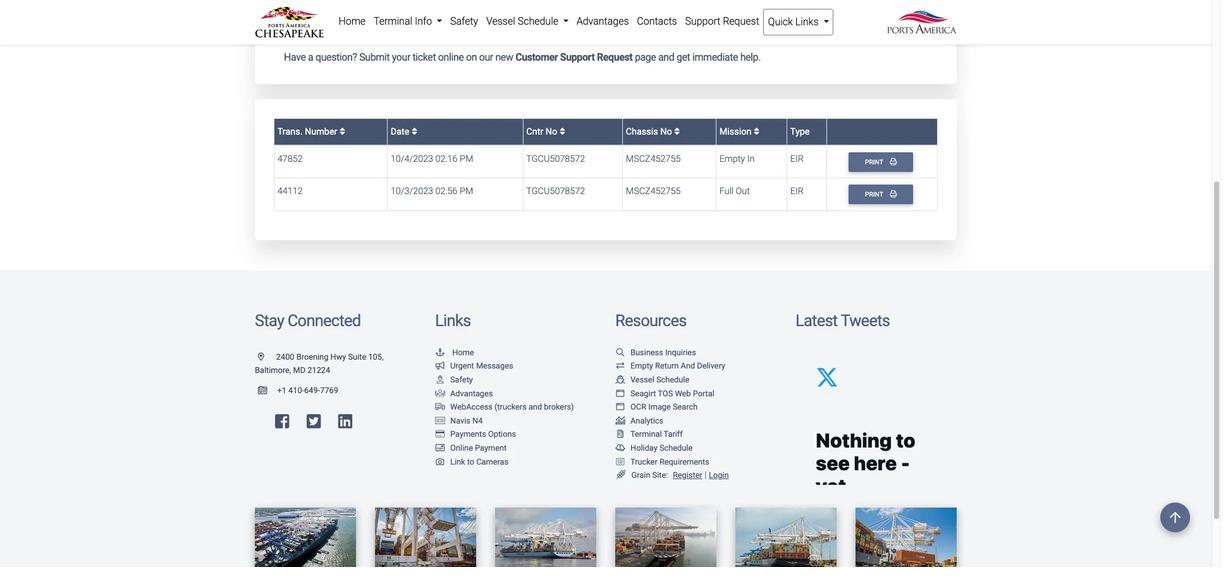 Task type: locate. For each thing, give the bounding box(es) containing it.
sort image inside trans. number link
[[340, 127, 346, 136]]

request up "help."
[[723, 15, 760, 27]]

tgcu5078572 for 10/4/2023 02:16 pm
[[527, 153, 586, 164]]

analytics
[[631, 416, 664, 426]]

0 vertical spatial vessel schedule link
[[483, 9, 573, 34]]

0 vertical spatial home
[[339, 15, 366, 27]]

1 horizontal spatial search
[[739, 6, 770, 16]]

print for in
[[866, 158, 885, 166]]

no right pass
[[478, 5, 490, 17]]

number right trans. on the left top of page
[[305, 126, 338, 137]]

navis n4
[[451, 416, 483, 426]]

0 vertical spatial eir
[[791, 153, 804, 164]]

get
[[677, 51, 691, 63]]

schedule down tariff
[[660, 444, 693, 453]]

safety link up on
[[447, 9, 483, 34]]

1 horizontal spatial terminal
[[631, 430, 662, 439]]

0 vertical spatial home link
[[335, 9, 370, 34]]

site:
[[653, 471, 668, 480]]

1 mscz452755 from the top
[[626, 153, 681, 164]]

1 vertical spatial request
[[597, 51, 633, 63]]

vessel schedule link up seagirt
[[616, 375, 690, 385]]

login link
[[709, 471, 729, 480]]

1 browser image from the top
[[616, 390, 626, 398]]

safety up on
[[451, 15, 479, 27]]

1 horizontal spatial vessel schedule
[[631, 375, 690, 385]]

browser image inside ocr image search link
[[616, 404, 626, 412]]

0 vertical spatial search
[[739, 6, 770, 16]]

0 vertical spatial number
[[362, 5, 398, 17]]

page
[[635, 51, 656, 63]]

print image
[[890, 191, 898, 198]]

schedule
[[518, 15, 559, 27], [657, 375, 690, 385], [660, 444, 693, 453]]

link to cameras link
[[435, 457, 509, 467]]

print left print icon
[[866, 191, 885, 199]]

1 tgcu5078572 from the top
[[527, 153, 586, 164]]

online payment
[[451, 444, 507, 453]]

latest tweets
[[796, 311, 890, 330]]

649-
[[304, 386, 320, 395]]

2 eir from the top
[[791, 186, 804, 197]]

question?
[[316, 51, 357, 63]]

online
[[451, 444, 473, 453]]

eir
[[791, 153, 804, 164], [791, 186, 804, 197]]

0 horizontal spatial vessel
[[487, 15, 516, 27]]

1 vertical spatial mscz452755
[[626, 186, 681, 197]]

advantages link up customer support request 'link'
[[573, 9, 633, 34]]

0 vertical spatial pm
[[460, 153, 474, 164]]

brokers)
[[544, 403, 574, 412]]

0 horizontal spatial empty
[[631, 362, 654, 371]]

online
[[438, 51, 464, 63]]

empty for empty in
[[720, 153, 746, 164]]

0 horizontal spatial home
[[339, 15, 366, 27]]

business
[[631, 348, 664, 357]]

sort image for date
[[412, 127, 418, 136]]

2 sort image from the left
[[412, 127, 418, 136]]

our
[[479, 51, 494, 63]]

2 horizontal spatial no
[[661, 126, 672, 137]]

tgcu5078572 for 10/3/2023 02:56 pm
[[527, 186, 586, 197]]

0 horizontal spatial number
[[305, 126, 338, 137]]

cntr no link
[[527, 126, 566, 137]]

terminal left the info
[[374, 15, 413, 27]]

1 vertical spatial eir
[[791, 186, 804, 197]]

ship image
[[616, 376, 626, 385]]

date link
[[391, 126, 418, 137]]

2 safety from the top
[[451, 375, 473, 385]]

hand receiving image
[[435, 390, 445, 398]]

sort image up 10/4/2023
[[412, 127, 418, 136]]

twitter square image
[[307, 414, 321, 430]]

vessel up seagirt
[[631, 375, 655, 385]]

1 vertical spatial support
[[560, 51, 595, 63]]

date
[[391, 126, 412, 137]]

1 vertical spatial empty
[[631, 362, 654, 371]]

mscz452755
[[626, 153, 681, 164], [626, 186, 681, 197]]

1 vertical spatial search
[[673, 403, 698, 412]]

advantages up customer support request 'link'
[[577, 15, 629, 27]]

links up anchor icon
[[435, 311, 471, 330]]

support up immediate
[[686, 15, 721, 27]]

browser image for ocr
[[616, 404, 626, 412]]

empty for empty return and delivery
[[631, 362, 654, 371]]

0 horizontal spatial search
[[673, 403, 698, 412]]

tweets
[[841, 311, 890, 330]]

no right chassis
[[661, 126, 672, 137]]

0 horizontal spatial no
[[478, 5, 490, 17]]

schedule up customer
[[518, 15, 559, 27]]

go to top image
[[1161, 503, 1191, 533]]

help.
[[741, 51, 761, 63]]

1 vertical spatial terminal
[[631, 430, 662, 439]]

10/4/2023
[[391, 153, 434, 164]]

5 sort image from the left
[[754, 127, 760, 136]]

request
[[723, 15, 760, 27], [597, 51, 633, 63]]

1 sort image from the left
[[340, 127, 346, 136]]

schedule up seagirt tos web portal
[[657, 375, 690, 385]]

quick links link
[[764, 9, 834, 35]]

home link up urgent
[[435, 348, 474, 357]]

chassis
[[626, 126, 659, 137]]

sort image inside chassis no link
[[675, 127, 680, 136]]

broening
[[297, 352, 329, 362]]

0 vertical spatial safety
[[451, 15, 479, 27]]

0 vertical spatial advantages
[[577, 15, 629, 27]]

0 horizontal spatial advantages link
[[435, 389, 493, 398]]

resources
[[616, 311, 687, 330]]

delivery
[[698, 362, 726, 371]]

webaccess
[[451, 403, 493, 412]]

credit card front image
[[435, 445, 445, 453]]

holiday schedule link
[[616, 444, 693, 453]]

navis
[[451, 416, 471, 426]]

cntr no
[[527, 126, 560, 137]]

advantages up webaccess
[[451, 389, 493, 398]]

home
[[339, 15, 366, 27], [453, 348, 474, 357]]

105,
[[369, 352, 384, 362]]

and left brokers)
[[529, 403, 542, 412]]

safety link down urgent
[[435, 375, 473, 385]]

410-
[[289, 386, 304, 395]]

advantages link up webaccess
[[435, 389, 493, 398]]

list alt image
[[616, 459, 626, 467]]

0 vertical spatial print
[[866, 158, 885, 166]]

0 vertical spatial advantages link
[[573, 9, 633, 34]]

2 print from the top
[[866, 191, 885, 199]]

terminal down analytics
[[631, 430, 662, 439]]

link to cameras
[[451, 457, 509, 467]]

10/3/2023
[[391, 186, 434, 197]]

0 vertical spatial empty
[[720, 153, 746, 164]]

1 vertical spatial advantages
[[451, 389, 493, 398]]

number right container
[[362, 5, 398, 17]]

1 pm from the top
[[460, 153, 474, 164]]

vessel up the "new"
[[487, 15, 516, 27]]

1 eir from the top
[[791, 153, 804, 164]]

eir down type
[[791, 153, 804, 164]]

sort image right trans. on the left top of page
[[340, 127, 346, 136]]

empty down business
[[631, 362, 654, 371]]

home up "question?"
[[339, 15, 366, 27]]

0 vertical spatial terminal
[[374, 15, 413, 27]]

1 print link from the top
[[850, 152, 914, 172]]

trans. number link
[[278, 126, 346, 137]]

sort image up in
[[754, 127, 760, 136]]

urgent messages link
[[435, 362, 514, 371]]

1 horizontal spatial number
[[362, 5, 398, 17]]

quick links
[[769, 16, 822, 28]]

support right customer
[[560, 51, 595, 63]]

tariff
[[664, 430, 683, 439]]

sort image inside cntr no link
[[560, 127, 566, 136]]

2 vertical spatial schedule
[[660, 444, 693, 453]]

no
[[478, 5, 490, 17], [546, 126, 558, 137], [661, 126, 672, 137]]

support request
[[686, 15, 760, 27]]

stay connected
[[255, 311, 361, 330]]

1 horizontal spatial home
[[453, 348, 474, 357]]

0 vertical spatial vessel
[[487, 15, 516, 27]]

schedule for ship image
[[657, 375, 690, 385]]

0 horizontal spatial terminal
[[374, 15, 413, 27]]

and left get at the top right of page
[[659, 51, 675, 63]]

1 horizontal spatial vessel schedule link
[[616, 375, 690, 385]]

1 print from the top
[[866, 158, 885, 166]]

0 vertical spatial and
[[659, 51, 675, 63]]

request left page
[[597, 51, 633, 63]]

1 vertical spatial home link
[[435, 348, 474, 357]]

map marker alt image
[[258, 354, 274, 362]]

full out
[[720, 186, 750, 197]]

1 vertical spatial vessel schedule
[[631, 375, 690, 385]]

1 horizontal spatial support
[[686, 15, 721, 27]]

container number
[[316, 5, 398, 17]]

number for trans. number
[[305, 126, 338, 137]]

browser image
[[616, 390, 626, 398], [616, 404, 626, 412]]

grain
[[632, 471, 651, 480]]

0 horizontal spatial home link
[[335, 9, 370, 34]]

1 horizontal spatial advantages
[[577, 15, 629, 27]]

sort image right cntr
[[560, 127, 566, 136]]

tgcu5078572
[[527, 153, 586, 164], [527, 186, 586, 197]]

safety link
[[447, 9, 483, 34], [435, 375, 473, 385]]

0 horizontal spatial support
[[560, 51, 595, 63]]

0 vertical spatial safety link
[[447, 9, 483, 34]]

vessel schedule up the seagirt tos web portal link
[[631, 375, 690, 385]]

vessel schedule link
[[483, 9, 573, 34], [616, 375, 690, 385]]

2 print link from the top
[[850, 185, 914, 205]]

eir for in
[[791, 153, 804, 164]]

pm for 10/4/2023 02:16 pm
[[460, 153, 474, 164]]

1 horizontal spatial and
[[659, 51, 675, 63]]

sort image inside date link
[[412, 127, 418, 136]]

vessel schedule link up 'have a question? submit your ticket online on our new customer support request page and get immediate help.'
[[483, 9, 573, 34]]

no right cntr
[[546, 126, 558, 137]]

1 vertical spatial and
[[529, 403, 542, 412]]

search down web
[[673, 403, 698, 412]]

bells image
[[616, 445, 626, 453]]

home up urgent
[[453, 348, 474, 357]]

search
[[739, 6, 770, 16], [673, 403, 698, 412]]

1 vertical spatial print link
[[850, 185, 914, 205]]

empty return and delivery
[[631, 362, 726, 371]]

1 horizontal spatial home link
[[435, 348, 474, 357]]

1 vertical spatial schedule
[[657, 375, 690, 385]]

login
[[709, 471, 729, 480]]

sort image right chassis
[[675, 127, 680, 136]]

1 vertical spatial number
[[305, 126, 338, 137]]

02:56
[[436, 186, 458, 197]]

0 horizontal spatial and
[[529, 403, 542, 412]]

immediate
[[693, 51, 739, 63]]

truck container image
[[435, 404, 445, 412]]

1 vertical spatial links
[[435, 311, 471, 330]]

1 vertical spatial print
[[866, 191, 885, 199]]

0 vertical spatial browser image
[[616, 390, 626, 398]]

4 sort image from the left
[[675, 127, 680, 136]]

1 horizontal spatial links
[[796, 16, 819, 28]]

1 horizontal spatial no
[[546, 126, 558, 137]]

safety down urgent
[[451, 375, 473, 385]]

print link
[[850, 152, 914, 172], [850, 185, 914, 205]]

new
[[496, 51, 514, 63]]

print left print image
[[866, 158, 885, 166]]

sort image
[[340, 127, 346, 136], [412, 127, 418, 136], [560, 127, 566, 136], [675, 127, 680, 136], [754, 127, 760, 136]]

pm right 02:56
[[460, 186, 474, 197]]

1 vertical spatial tgcu5078572
[[527, 186, 586, 197]]

analytics image
[[616, 418, 626, 426]]

0 vertical spatial vessel schedule
[[487, 15, 561, 27]]

2 mscz452755 from the top
[[626, 186, 681, 197]]

1 safety from the top
[[451, 15, 479, 27]]

links right 'quick' at the top of page
[[796, 16, 819, 28]]

0 horizontal spatial links
[[435, 311, 471, 330]]

terminal info
[[374, 15, 435, 27]]

sort image for mission
[[754, 127, 760, 136]]

empty left in
[[720, 153, 746, 164]]

file invoice image
[[616, 431, 626, 439]]

1 vertical spatial pm
[[460, 186, 474, 197]]

a
[[308, 51, 313, 63]]

type
[[791, 126, 810, 137]]

advantages
[[577, 15, 629, 27], [451, 389, 493, 398]]

browser image inside the seagirt tos web portal link
[[616, 390, 626, 398]]

0 vertical spatial tgcu5078572
[[527, 153, 586, 164]]

print link up print icon
[[850, 152, 914, 172]]

search button
[[717, 0, 792, 26]]

0 vertical spatial print link
[[850, 152, 914, 172]]

print
[[866, 158, 885, 166], [866, 191, 885, 199]]

1 horizontal spatial empty
[[720, 153, 746, 164]]

links
[[796, 16, 819, 28], [435, 311, 471, 330]]

1 vertical spatial safety
[[451, 375, 473, 385]]

1 horizontal spatial vessel
[[631, 375, 655, 385]]

requirements
[[660, 457, 710, 467]]

credit card image
[[435, 431, 445, 439]]

+1
[[277, 386, 287, 395]]

browser image down ship image
[[616, 390, 626, 398]]

1 vertical spatial advantages link
[[435, 389, 493, 398]]

home link up "question?"
[[335, 9, 370, 34]]

safety link for the leftmost vessel schedule link
[[447, 9, 483, 34]]

TGCU5078572 text field
[[509, 4, 704, 26]]

1 vertical spatial safety link
[[435, 375, 473, 385]]

3 sort image from the left
[[560, 127, 566, 136]]

browser image up analytics image
[[616, 404, 626, 412]]

payments options link
[[435, 430, 516, 439]]

0 vertical spatial mscz452755
[[626, 153, 681, 164]]

eir right out
[[791, 186, 804, 197]]

search up 'quick' at the top of page
[[739, 6, 770, 16]]

home link for terminal info link
[[335, 9, 370, 34]]

pm right 02:16
[[460, 153, 474, 164]]

2 browser image from the top
[[616, 404, 626, 412]]

0 vertical spatial support
[[686, 15, 721, 27]]

1 vertical spatial browser image
[[616, 404, 626, 412]]

0 horizontal spatial advantages
[[451, 389, 493, 398]]

latest
[[796, 311, 838, 330]]

sort image inside the mission link
[[754, 127, 760, 136]]

advantages link
[[573, 9, 633, 34], [435, 389, 493, 398]]

0 vertical spatial request
[[723, 15, 760, 27]]

2 tgcu5078572 from the top
[[527, 186, 586, 197]]

terminal for terminal tariff
[[631, 430, 662, 439]]

2 pm from the top
[[460, 186, 474, 197]]

print link down print image
[[850, 185, 914, 205]]

ocr
[[631, 403, 647, 412]]

vessel schedule up 'have a question? submit your ticket online on our new customer support request page and get immediate help.'
[[487, 15, 561, 27]]

exchange image
[[616, 363, 626, 371]]

safety link for advantages link to the bottom
[[435, 375, 473, 385]]

submit
[[360, 51, 390, 63]]



Task type: vqa. For each thing, say whether or not it's contained in the screenshot.
second print link from the bottom of the page
yes



Task type: describe. For each thing, give the bounding box(es) containing it.
n4
[[473, 416, 483, 426]]

1 vertical spatial home
[[453, 348, 474, 357]]

1 horizontal spatial advantages link
[[573, 9, 633, 34]]

print image
[[890, 158, 898, 165]]

pm for 10/3/2023 02:56 pm
[[460, 186, 474, 197]]

container
[[316, 5, 359, 17]]

seagirt tos web portal
[[631, 389, 715, 398]]

+1 410-649-7769
[[277, 386, 339, 395]]

contacts link
[[633, 9, 682, 34]]

customer
[[516, 51, 558, 63]]

business inquiries
[[631, 348, 697, 357]]

payments options
[[451, 430, 516, 439]]

gate
[[430, 5, 451, 17]]

cntr
[[527, 126, 544, 137]]

0 vertical spatial schedule
[[518, 15, 559, 27]]

wheat image
[[616, 471, 627, 480]]

terminal tariff
[[631, 430, 683, 439]]

quick
[[769, 16, 793, 28]]

print for out
[[866, 191, 885, 199]]

schedule for bells icon
[[660, 444, 693, 453]]

support inside support request link
[[686, 15, 721, 27]]

support request link
[[682, 9, 764, 34]]

out
[[736, 186, 750, 197]]

mscz452755 for full
[[626, 186, 681, 197]]

analytics link
[[616, 416, 664, 426]]

mission
[[720, 126, 754, 137]]

no for chassis no
[[661, 126, 672, 137]]

2400 broening hwy suite 105, baltimore, md 21224 link
[[255, 352, 384, 375]]

sort image for cntr no
[[560, 127, 566, 136]]

print link for full out
[[850, 185, 914, 205]]

webaccess (truckers and brokers)
[[451, 403, 574, 412]]

home link for urgent messages link
[[435, 348, 474, 357]]

ticket
[[413, 51, 436, 63]]

2400 broening hwy suite 105, baltimore, md 21224
[[255, 352, 384, 375]]

terminal for terminal info
[[374, 15, 413, 27]]

return
[[656, 362, 679, 371]]

print link for empty in
[[850, 152, 914, 172]]

search inside button
[[739, 6, 770, 16]]

search image
[[616, 349, 626, 357]]

mscz452755 for empty
[[626, 153, 681, 164]]

camera image
[[435, 459, 445, 467]]

webaccess (truckers and brokers) link
[[435, 403, 574, 412]]

baltimore,
[[255, 366, 291, 375]]

cameras
[[477, 457, 509, 467]]

container storage image
[[435, 418, 445, 426]]

empty return and delivery link
[[616, 362, 726, 371]]

web
[[675, 389, 691, 398]]

trucker requirements
[[631, 457, 710, 467]]

hwy
[[331, 352, 346, 362]]

holiday schedule
[[631, 444, 693, 453]]

user hard hat image
[[435, 376, 445, 385]]

trans.
[[278, 126, 303, 137]]

image
[[649, 403, 671, 412]]

10/4/2023 02:16 pm
[[391, 153, 474, 164]]

navis n4 link
[[435, 416, 483, 426]]

0 horizontal spatial request
[[597, 51, 633, 63]]

tos
[[658, 389, 673, 398]]

anchor image
[[435, 349, 445, 357]]

connected
[[288, 311, 361, 330]]

+1 410-649-7769 link
[[255, 386, 339, 395]]

suite
[[348, 352, 367, 362]]

1 vertical spatial vessel schedule link
[[616, 375, 690, 385]]

business inquiries link
[[616, 348, 697, 357]]

seagirt tos web portal link
[[616, 389, 715, 398]]

register
[[673, 471, 703, 480]]

pass
[[453, 5, 475, 17]]

payments
[[451, 430, 486, 439]]

info
[[415, 15, 432, 27]]

chassis no
[[626, 126, 675, 137]]

customer support request link
[[516, 51, 633, 63]]

and
[[681, 362, 696, 371]]

gate pass no
[[430, 5, 490, 17]]

ocr image search
[[631, 403, 698, 412]]

phone office image
[[258, 387, 277, 395]]

0 horizontal spatial vessel schedule
[[487, 15, 561, 27]]

options
[[488, 430, 516, 439]]

1 horizontal spatial request
[[723, 15, 760, 27]]

md
[[293, 366, 306, 375]]

number for container number
[[362, 5, 398, 17]]

mission link
[[720, 126, 760, 137]]

02:16
[[436, 153, 458, 164]]

have a question? submit your ticket online on our new customer support request page and get immediate help.
[[284, 51, 761, 63]]

no for cntr no
[[546, 126, 558, 137]]

facebook square image
[[275, 414, 289, 430]]

your
[[392, 51, 411, 63]]

bullhorn image
[[435, 363, 445, 371]]

eir for out
[[791, 186, 804, 197]]

have
[[284, 51, 306, 63]]

44112
[[278, 186, 303, 197]]

vessel inside vessel schedule link
[[487, 15, 516, 27]]

sort image for trans. number
[[340, 127, 346, 136]]

sort image for chassis no
[[675, 127, 680, 136]]

0 horizontal spatial vessel schedule link
[[483, 9, 573, 34]]

ocr image search link
[[616, 403, 698, 412]]

21224
[[308, 366, 330, 375]]

terminal tariff link
[[616, 430, 683, 439]]

holiday
[[631, 444, 658, 453]]

inquiries
[[666, 348, 697, 357]]

chassis no link
[[626, 126, 680, 137]]

register link
[[671, 471, 703, 480]]

seagirt
[[631, 389, 657, 398]]

browser image for seagirt
[[616, 390, 626, 398]]

stay
[[255, 311, 284, 330]]

linkedin image
[[338, 414, 353, 430]]

10/3/2023 02:56 pm
[[391, 186, 474, 197]]

trucker requirements link
[[616, 457, 710, 467]]

0 vertical spatial links
[[796, 16, 819, 28]]

1 vertical spatial vessel
[[631, 375, 655, 385]]

7769
[[320, 386, 339, 395]]

47852
[[278, 153, 303, 164]]

|
[[705, 470, 707, 481]]



